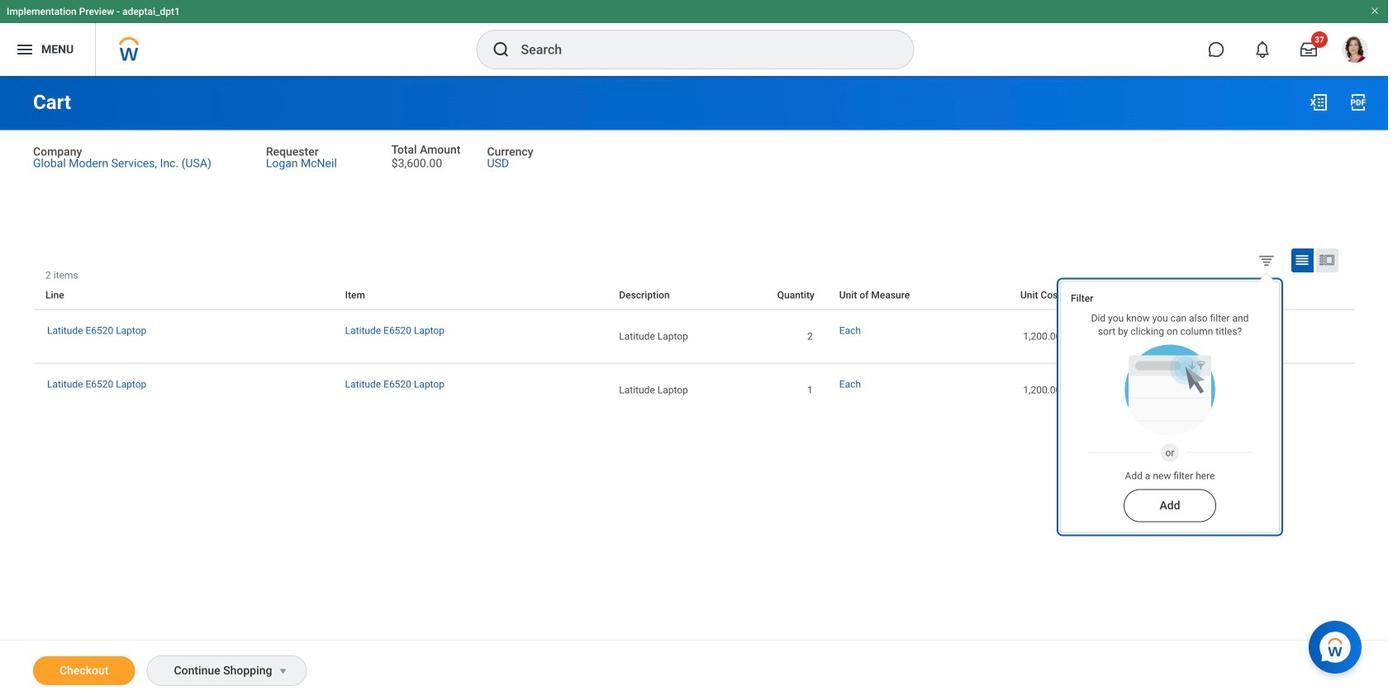 Task type: describe. For each thing, give the bounding box(es) containing it.
view printable version (pdf) image
[[1349, 93, 1369, 112]]

Toggle to List Detail view radio
[[1317, 249, 1339, 273]]

profile logan mcneil image
[[1342, 36, 1369, 66]]

Search Workday  search field
[[521, 31, 880, 68]]

inbox large image
[[1301, 41, 1318, 58]]

export to excel image
[[1309, 93, 1329, 112]]

notifications large image
[[1255, 41, 1271, 58]]

toggle to list detail view image
[[1319, 252, 1336, 268]]



Task type: vqa. For each thing, say whether or not it's contained in the screenshot.
the workplace harassment & discrimination image
no



Task type: locate. For each thing, give the bounding box(es) containing it.
caret down image
[[273, 665, 293, 679]]

toggle to grid view image
[[1294, 252, 1311, 268]]

Toggle to Grid view radio
[[1292, 249, 1314, 273]]

toolbar
[[1343, 270, 1356, 281]]

search image
[[491, 40, 511, 60]]

select to filter grid data image
[[1258, 252, 1276, 269]]

dialog
[[1060, 265, 1280, 534]]

main content
[[0, 76, 1389, 701]]

close environment banner image
[[1370, 6, 1380, 16]]

option group
[[1255, 248, 1351, 276]]

banner
[[0, 0, 1389, 76]]

justify image
[[15, 40, 35, 60]]



